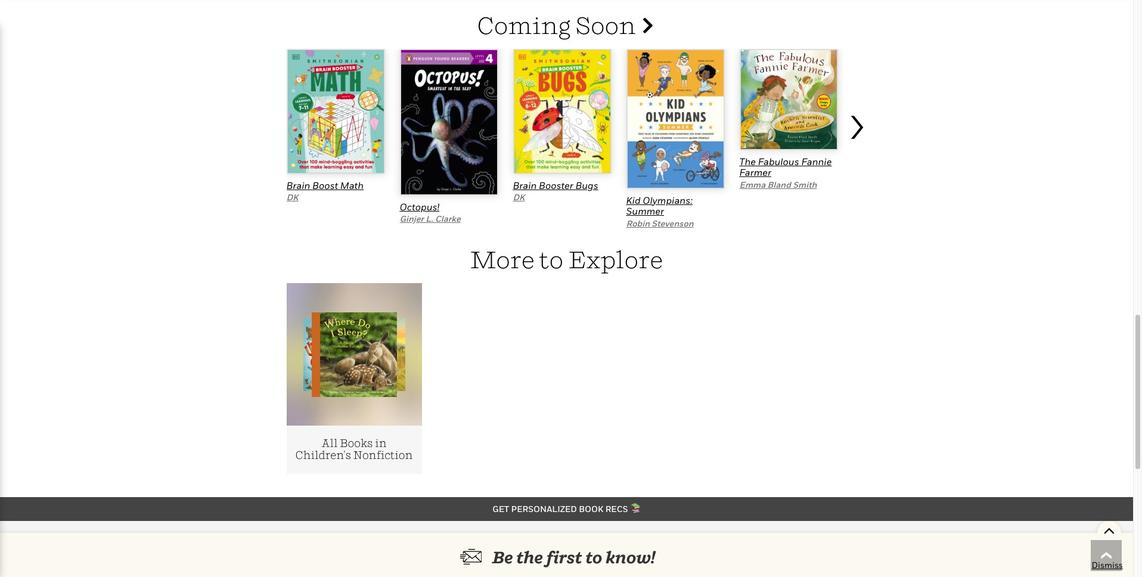 Task type: locate. For each thing, give the bounding box(es) containing it.
links
[[460, 546, 486, 556]]

partnerships
[[430, 562, 481, 572]]

all books in children's nonfiction link
[[287, 283, 422, 474]]

all
[[322, 437, 338, 449]]

2 brain from the left
[[513, 179, 537, 191]]

1 brain from the left
[[287, 179, 310, 191]]

brain left booster
[[513, 179, 537, 191]]

dk link down brain booster bugs link
[[513, 192, 525, 202]]

0 horizontal spatial brain
[[287, 179, 310, 191]]

dismiss
[[1093, 560, 1124, 570]]

› link
[[847, 87, 871, 229]]

1 horizontal spatial dk link
[[513, 192, 525, 202]]

all books in children's nonfiction
[[296, 437, 413, 462]]

robin stevenson link
[[627, 218, 694, 228]]

1 horizontal spatial dk
[[513, 192, 525, 202]]

dk down brain booster bugs link
[[513, 192, 525, 202]]

0 horizontal spatial to
[[540, 245, 564, 274]]

dk inside brain booster bugs dk
[[513, 192, 525, 202]]

dk link for brain booster bugs
[[513, 192, 525, 202]]

personalized
[[512, 504, 577, 514]]

the fabulous fannie farmer image
[[740, 49, 838, 150]]

brain inside brain boost math dk
[[287, 179, 310, 191]]

dk link
[[287, 192, 299, 202], [513, 192, 525, 202]]

in
[[375, 437, 387, 449]]

l.
[[426, 214, 433, 224]]

get personalized book recs 📚
[[493, 504, 641, 514]]

ginjer l. clarke link
[[400, 214, 461, 224]]

the fabulous fannie farmer link
[[740, 156, 832, 179]]

coming soon link
[[478, 11, 653, 39]]

booster
[[539, 179, 574, 191]]

stevenson
[[652, 218, 694, 228]]

to right 'more'
[[540, 245, 564, 274]]

brain booster bugs link
[[513, 179, 599, 191]]

dk down brain boost math 'link'
[[287, 192, 299, 202]]

know!
[[606, 548, 656, 567]]

children's
[[296, 449, 351, 462]]

brain
[[287, 179, 310, 191], [513, 179, 537, 191]]

get
[[493, 504, 510, 514]]

brain booster bugs image
[[513, 49, 612, 174]]

1 dk link from the left
[[287, 192, 299, 202]]

0 vertical spatial to
[[540, 245, 564, 274]]

quick links
[[430, 546, 486, 556]]

1 horizontal spatial brain
[[513, 179, 537, 191]]

brain left boost
[[287, 179, 310, 191]]

to
[[540, 245, 564, 274], [586, 548, 603, 567]]

0 horizontal spatial dk
[[287, 192, 299, 202]]

to right 'help'
[[586, 548, 603, 567]]

0 horizontal spatial dk link
[[287, 192, 299, 202]]

publishing process link
[[561, 562, 636, 572]]

olympians:
[[643, 194, 693, 206]]

dk
[[287, 192, 299, 202], [513, 192, 525, 202]]

kid olympians: summer image
[[627, 49, 725, 189]]

2 dk link from the left
[[513, 192, 525, 202]]

farmer
[[740, 167, 772, 179]]

1 vertical spatial to
[[586, 548, 603, 567]]

get personalized book recs 📚 link
[[493, 504, 641, 514]]

brain inside brain booster bugs dk
[[513, 179, 537, 191]]

explore
[[569, 245, 664, 274]]

dk inside brain boost math dk
[[287, 192, 299, 202]]

coming soon
[[478, 11, 641, 39]]

expand/collapse sign up banner image
[[1104, 521, 1116, 539]]

octopus! ginjer l. clarke
[[400, 201, 461, 224]]

smith
[[793, 179, 817, 189]]

1 horizontal spatial to
[[586, 548, 603, 567]]

dk for brain booster bugs
[[513, 192, 525, 202]]

1 dk from the left
[[287, 192, 299, 202]]

more to explore
[[470, 245, 664, 274]]

brain boost math dk
[[287, 179, 364, 202]]

bugs
[[576, 179, 599, 191]]

dk link down brain boost math 'link'
[[287, 192, 299, 202]]

brain booster bugs dk
[[513, 179, 599, 202]]

2 dk from the left
[[513, 192, 525, 202]]

robin
[[627, 218, 650, 228]]



Task type: vqa. For each thing, say whether or not it's contained in the screenshot.


Task type: describe. For each thing, give the bounding box(es) containing it.
quick
[[430, 546, 458, 556]]

publishing
[[561, 562, 604, 572]]

the fabulous fannie farmer emma bland smith
[[740, 156, 832, 189]]

boost
[[313, 179, 338, 191]]

nonfiction
[[353, 449, 413, 462]]

bland
[[768, 179, 792, 189]]

emma
[[740, 179, 766, 189]]

brain for brain boost math
[[287, 179, 310, 191]]

soon
[[576, 11, 637, 39]]

coming
[[478, 11, 571, 39]]

kid olympians: summer robin stevenson
[[627, 194, 694, 228]]

clarke
[[435, 214, 461, 224]]

📚
[[630, 504, 641, 514]]

fannie
[[802, 156, 832, 168]]

the
[[517, 548, 543, 567]]

octopus!
[[400, 201, 440, 213]]

book
[[579, 504, 604, 514]]

the
[[740, 156, 756, 168]]

kid olympians: summer link
[[627, 194, 693, 217]]

dk link for brain boost math
[[287, 192, 299, 202]]

fabulous
[[759, 156, 800, 168]]

brain for brain booster bugs
[[513, 179, 537, 191]]

help
[[561, 546, 585, 556]]

kid
[[627, 194, 641, 206]]

summer
[[627, 205, 664, 217]]

›
[[847, 92, 867, 150]]

partnerships link
[[430, 562, 481, 572]]

brain boost math link
[[287, 179, 364, 191]]

math
[[340, 179, 364, 191]]

be
[[493, 548, 513, 567]]

publishing process
[[561, 562, 636, 572]]

ginjer
[[400, 214, 424, 224]]

be the first to know!
[[493, 548, 656, 567]]

children's nonfiction image
[[304, 312, 405, 397]]

dismiss link
[[1093, 560, 1124, 571]]

octopus! link
[[400, 201, 440, 213]]

emma bland smith link
[[740, 179, 817, 189]]

more
[[470, 245, 535, 274]]

recs
[[606, 504, 628, 514]]

dk for brain boost math
[[287, 192, 299, 202]]

process
[[606, 562, 636, 572]]

octopus! image
[[400, 49, 498, 196]]

first
[[547, 548, 583, 567]]

books
[[340, 437, 373, 449]]

brain boost math image
[[287, 49, 385, 174]]



